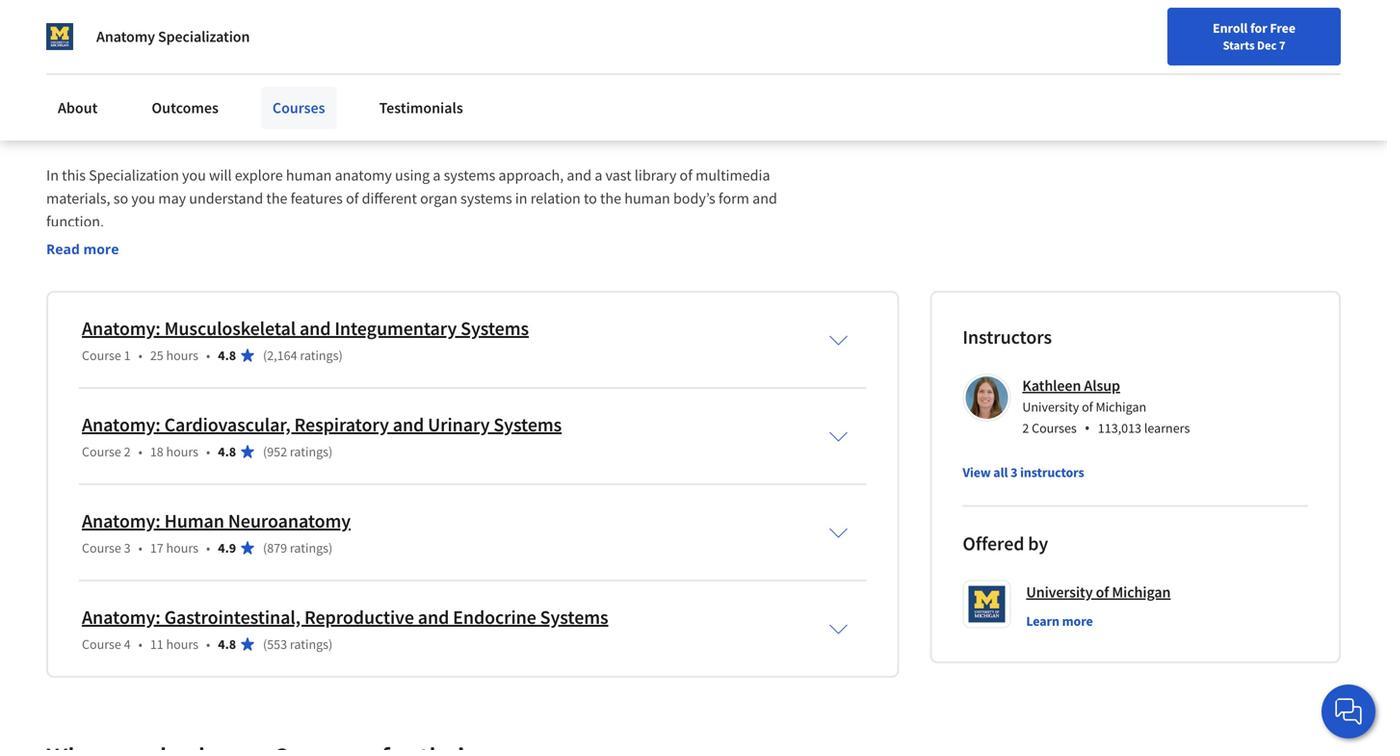 Task type: locate. For each thing, give the bounding box(es) containing it.
0 vertical spatial more
[[83, 240, 119, 258]]

1 vertical spatial 2
[[124, 443, 131, 461]]

0 horizontal spatial 3
[[124, 540, 131, 557]]

( for human
[[263, 540, 267, 557]]

testimonials link
[[368, 87, 475, 129]]

0 vertical spatial 3
[[1011, 464, 1018, 481]]

of inside university of michigan link
[[1097, 583, 1110, 602]]

3 left the 17 at the bottom of the page
[[124, 540, 131, 557]]

courses down the kathleen
[[1032, 420, 1077, 437]]

anatomy specialization
[[96, 27, 250, 46]]

hours right 18
[[166, 443, 199, 461]]

reproductive
[[305, 606, 414, 630]]

0 vertical spatial you
[[182, 166, 206, 185]]

2 hours from the top
[[166, 443, 199, 461]]

dec
[[1258, 38, 1277, 53]]

3 right the all
[[1011, 464, 1018, 481]]

( down 'neuroanatomy'
[[263, 540, 267, 557]]

shopping cart: 1 item image
[[992, 53, 1029, 84]]

0 horizontal spatial 2
[[124, 443, 131, 461]]

( 879 ratings )
[[263, 540, 333, 557]]

• down gastrointestinal,
[[206, 636, 210, 653]]

learn more button
[[1027, 612, 1094, 631]]

2 vertical spatial 4.8
[[218, 636, 236, 653]]

) down 'neuroanatomy'
[[329, 540, 333, 557]]

anatomy
[[335, 166, 392, 185]]

course left the 17 at the bottom of the page
[[82, 540, 121, 557]]

course
[[246, 106, 323, 140]]

0 horizontal spatial more
[[83, 240, 119, 258]]

2,164
[[267, 347, 297, 364]]

cardiovascular,
[[164, 413, 291, 437]]

you
[[182, 166, 206, 185], [131, 189, 155, 208]]

) for reproductive
[[329, 636, 333, 653]]

a left vast
[[595, 166, 603, 185]]

) for neuroanatomy
[[329, 540, 333, 557]]

2
[[1023, 420, 1030, 437], [124, 443, 131, 461]]

0 horizontal spatial 4
[[124, 636, 131, 653]]

systems left in on the left top of the page
[[461, 189, 512, 208]]

1 horizontal spatial human
[[625, 189, 671, 208]]

specialization up so
[[89, 166, 179, 185]]

ratings right the 553
[[290, 636, 329, 653]]

1 vertical spatial courses
[[1032, 420, 1077, 437]]

a up organ on the left top of page
[[433, 166, 441, 185]]

1 horizontal spatial more
[[1063, 613, 1094, 630]]

of
[[680, 166, 693, 185], [346, 189, 359, 208], [1082, 398, 1094, 416], [1097, 583, 1110, 602]]

the right to at the left top of page
[[600, 189, 622, 208]]

coursera career certificate image
[[977, 0, 1298, 64]]

more inside the in this specialization you will explore human anatomy using a systems approach, and a vast library of multimedia materials, so you may understand the features of different organ systems in relation to the human body's form and function. read more
[[83, 240, 119, 258]]

0 horizontal spatial the
[[266, 189, 288, 208]]

course for anatomy: musculoskeletal and integumentary systems
[[82, 347, 121, 364]]

university
[[1023, 398, 1080, 416], [1027, 583, 1094, 602]]

3 inside button
[[1011, 464, 1018, 481]]

0 vertical spatial 4
[[227, 106, 241, 140]]

in
[[46, 166, 59, 185]]

kathleen
[[1023, 376, 1082, 396]]

anatomy: up course 4 • 11 hours •
[[82, 606, 161, 630]]

( 952 ratings )
[[263, 443, 333, 461]]

hours right 11
[[166, 636, 199, 653]]

urinary
[[428, 413, 490, 437]]

hours
[[166, 347, 199, 364], [166, 443, 199, 461], [166, 540, 199, 557], [166, 636, 199, 653]]

1 ( from the top
[[263, 347, 267, 364]]

human up features at the top of the page
[[286, 166, 332, 185]]

hours for musculoskeletal
[[166, 347, 199, 364]]

11
[[150, 636, 164, 653]]

1 vertical spatial systems
[[494, 413, 562, 437]]

michigan inside kathleen alsup university of michigan 2 courses • 113,013 learners
[[1096, 398, 1147, 416]]

ratings for respiratory
[[290, 443, 329, 461]]

1 vertical spatial systems
[[461, 189, 512, 208]]

( down musculoskeletal
[[263, 347, 267, 364]]

course 2 • 18 hours •
[[82, 443, 210, 461]]

1 horizontal spatial the
[[600, 189, 622, 208]]

specialization down coursera image at left top
[[46, 106, 208, 140]]

•
[[138, 347, 142, 364], [206, 347, 210, 364], [1085, 418, 1091, 438], [138, 443, 142, 461], [206, 443, 210, 461], [138, 540, 142, 557], [206, 540, 210, 557], [138, 636, 142, 653], [206, 636, 210, 653]]

you right so
[[131, 189, 155, 208]]

of inside kathleen alsup university of michigan 2 courses • 113,013 learners
[[1082, 398, 1094, 416]]

3 course from the top
[[82, 540, 121, 557]]

4 left 11
[[124, 636, 131, 653]]

4 anatomy: from the top
[[82, 606, 161, 630]]

and left endocrine
[[418, 606, 449, 630]]

all
[[994, 464, 1009, 481]]

anatomy: up course 3 • 17 hours • at the bottom left of the page
[[82, 509, 161, 533]]

4.8 for gastrointestinal,
[[218, 636, 236, 653]]

4 course from the top
[[82, 636, 121, 653]]

university inside kathleen alsup university of michigan 2 courses • 113,013 learners
[[1023, 398, 1080, 416]]

a
[[433, 166, 441, 185], [595, 166, 603, 185]]

952
[[267, 443, 287, 461]]

for
[[1251, 19, 1268, 37]]

ratings right '879'
[[290, 540, 329, 557]]

1 vertical spatial university
[[1027, 583, 1094, 602]]

3 4.8 from the top
[[218, 636, 236, 653]]

• left 18
[[138, 443, 142, 461]]

0 vertical spatial 2
[[1023, 420, 1030, 437]]

course left 11
[[82, 636, 121, 653]]

1 vertical spatial 4.8
[[218, 443, 236, 461]]

0 vertical spatial university
[[1023, 398, 1080, 416]]

) for and
[[339, 347, 343, 364]]

more down function.
[[83, 240, 119, 258]]

1 horizontal spatial courses
[[1032, 420, 1077, 437]]

kathleen alsup link
[[1023, 376, 1121, 396]]

ratings for neuroanatomy
[[290, 540, 329, 557]]

series
[[328, 106, 395, 140]]

1 hours from the top
[[166, 347, 199, 364]]

0 vertical spatial 4.8
[[218, 347, 236, 364]]

the
[[266, 189, 288, 208], [600, 189, 622, 208]]

1 vertical spatial more
[[1063, 613, 1094, 630]]

more
[[83, 240, 119, 258], [1063, 613, 1094, 630]]

systems
[[444, 166, 496, 185], [461, 189, 512, 208]]

english button
[[1039, 39, 1155, 101]]

michigan
[[1096, 398, 1147, 416], [1113, 583, 1171, 602]]

4.8 down musculoskeletal
[[218, 347, 236, 364]]

2 vertical spatial specialization
[[89, 166, 179, 185]]

ratings down anatomy: musculoskeletal and integumentary systems link
[[300, 347, 339, 364]]

0 horizontal spatial human
[[286, 166, 332, 185]]

4
[[227, 106, 241, 140], [124, 636, 131, 653]]

you left will
[[182, 166, 206, 185]]

0 vertical spatial michigan
[[1096, 398, 1147, 416]]

the down explore on the top left
[[266, 189, 288, 208]]

starts
[[1224, 38, 1255, 53]]

4.8 down gastrointestinal,
[[218, 636, 236, 653]]

2 left 18
[[124, 443, 131, 461]]

1 vertical spatial you
[[131, 189, 155, 208]]

1 vertical spatial 3
[[124, 540, 131, 557]]

4 hours from the top
[[166, 636, 199, 653]]

course for anatomy: cardiovascular, respiratory and urinary systems
[[82, 443, 121, 461]]

for
[[31, 10, 52, 29]]

view all 3 instructors
[[963, 464, 1085, 481]]

by
[[1029, 532, 1049, 556]]

course left 1
[[82, 347, 121, 364]]

anatomy: for anatomy: human neuroanatomy
[[82, 509, 161, 533]]

0 vertical spatial courses
[[273, 98, 325, 118]]

None search field
[[275, 51, 593, 89]]

anatomy: musculoskeletal and integumentary systems link
[[82, 317, 529, 341]]

course for anatomy: gastrointestinal, reproductive and endocrine systems
[[82, 636, 121, 653]]

organ
[[420, 189, 458, 208]]

anatomy: cardiovascular, respiratory and urinary systems
[[82, 413, 562, 437]]

( down gastrointestinal,
[[263, 636, 267, 653]]

553
[[267, 636, 287, 653]]

1 anatomy: from the top
[[82, 317, 161, 341]]

offered
[[963, 532, 1025, 556]]

0 vertical spatial human
[[286, 166, 332, 185]]

more right learn
[[1063, 613, 1094, 630]]

features
[[291, 189, 343, 208]]

university down the kathleen
[[1023, 398, 1080, 416]]

anatomy: human neuroanatomy
[[82, 509, 351, 533]]

• left 4.9 on the bottom left
[[206, 540, 210, 557]]

1 horizontal spatial 2
[[1023, 420, 1030, 437]]

1 4.8 from the top
[[218, 347, 236, 364]]

1 course from the top
[[82, 347, 121, 364]]

18
[[150, 443, 164, 461]]

0 horizontal spatial courses
[[273, 98, 325, 118]]

approach,
[[499, 166, 564, 185]]

1 horizontal spatial a
[[595, 166, 603, 185]]

specialization up outcomes
[[158, 27, 250, 46]]

2 up view all 3 instructors button
[[1023, 420, 1030, 437]]

4 ( from the top
[[263, 636, 267, 653]]

(
[[263, 347, 267, 364], [263, 443, 267, 461], [263, 540, 267, 557], [263, 636, 267, 653]]

coursera image
[[23, 54, 146, 85]]

anatomy:
[[82, 317, 161, 341], [82, 413, 161, 437], [82, 509, 161, 533], [82, 606, 161, 630]]

systems up organ on the left top of page
[[444, 166, 496, 185]]

( down cardiovascular,
[[263, 443, 267, 461]]

university up learn more at the right of page
[[1027, 583, 1094, 602]]

hours right the 17 at the bottom of the page
[[166, 540, 199, 557]]

anatomy: musculoskeletal and integumentary systems
[[82, 317, 529, 341]]

course 3 • 17 hours •
[[82, 540, 210, 557]]

library
[[635, 166, 677, 185]]

find
[[852, 61, 877, 78]]

0 horizontal spatial a
[[433, 166, 441, 185]]

anatomy: up course 2 • 18 hours •
[[82, 413, 161, 437]]

and left urinary
[[393, 413, 424, 437]]

3 anatomy: from the top
[[82, 509, 161, 533]]

2 anatomy: from the top
[[82, 413, 161, 437]]

2 ( from the top
[[263, 443, 267, 461]]

and up to at the left top of page
[[567, 166, 592, 185]]

1 vertical spatial human
[[625, 189, 671, 208]]

2 4.8 from the top
[[218, 443, 236, 461]]

human down library
[[625, 189, 671, 208]]

0 vertical spatial systems
[[444, 166, 496, 185]]

using
[[395, 166, 430, 185]]

ratings for and
[[300, 347, 339, 364]]

anatomy: up 1
[[82, 317, 161, 341]]

2 course from the top
[[82, 443, 121, 461]]

systems for urinary
[[494, 413, 562, 437]]

course left 18
[[82, 443, 121, 461]]

• right 1
[[138, 347, 142, 364]]

ratings down the 'anatomy: cardiovascular, respiratory and urinary systems' 'link' at the bottom
[[290, 443, 329, 461]]

specialization
[[158, 27, 250, 46], [46, 106, 208, 140], [89, 166, 179, 185]]

• left the 17 at the bottom of the page
[[138, 540, 142, 557]]

4 right -
[[227, 106, 241, 140]]

1 horizontal spatial 3
[[1011, 464, 1018, 481]]

kathleen alsup university of michigan 2 courses • 113,013 learners
[[1023, 376, 1191, 438]]

find your new career link
[[843, 58, 983, 82]]

2 vertical spatial systems
[[540, 606, 609, 630]]

) down anatomy: cardiovascular, respiratory and urinary systems at the bottom left
[[329, 443, 333, 461]]

and
[[567, 166, 592, 185], [753, 189, 778, 208], [300, 317, 331, 341], [393, 413, 424, 437], [418, 606, 449, 630]]

) down anatomy: gastrointestinal, reproductive and endocrine systems link
[[329, 636, 333, 653]]

learn
[[1027, 613, 1060, 630]]

courses left "series"
[[273, 98, 325, 118]]

) down anatomy: musculoskeletal and integumentary systems link
[[339, 347, 343, 364]]

3 hours from the top
[[166, 540, 199, 557]]

4.8 down cardiovascular,
[[218, 443, 236, 461]]

3 ( from the top
[[263, 540, 267, 557]]

read more button
[[46, 239, 119, 259]]

4.8
[[218, 347, 236, 364], [218, 443, 236, 461], [218, 636, 236, 653]]

hours right "25"
[[166, 347, 199, 364]]

instructors
[[963, 325, 1052, 349]]

• left 113,013 in the bottom right of the page
[[1085, 418, 1091, 438]]



Task type: vqa. For each thing, say whether or not it's contained in the screenshot.
left Verify
no



Task type: describe. For each thing, give the bounding box(es) containing it.
( for musculoskeletal
[[263, 347, 267, 364]]

anatomy: cardiovascular, respiratory and urinary systems link
[[82, 413, 562, 437]]

view
[[963, 464, 991, 481]]

1 a from the left
[[433, 166, 441, 185]]

outcomes
[[152, 98, 219, 118]]

form
[[719, 189, 750, 208]]

for individuals
[[31, 10, 128, 29]]

kathleen alsup image
[[966, 377, 1008, 419]]

1 horizontal spatial 4
[[227, 106, 241, 140]]

so
[[113, 189, 128, 208]]

hours for gastrointestinal,
[[166, 636, 199, 653]]

25
[[150, 347, 164, 364]]

human
[[164, 509, 224, 533]]

read
[[46, 240, 80, 258]]

more inside button
[[1063, 613, 1094, 630]]

course for anatomy: human neuroanatomy
[[82, 540, 121, 557]]

instructors
[[1021, 464, 1085, 481]]

anatomy: human neuroanatomy link
[[82, 509, 351, 533]]

about link
[[46, 87, 109, 129]]

your
[[880, 61, 905, 78]]

( for gastrointestinal,
[[263, 636, 267, 653]]

learn more
[[1027, 613, 1094, 630]]

free
[[1271, 19, 1296, 37]]

• down musculoskeletal
[[206, 347, 210, 364]]

hours for cardiovascular,
[[166, 443, 199, 461]]

find your new career
[[852, 61, 973, 78]]

1
[[124, 347, 131, 364]]

university of michigan
[[1027, 583, 1171, 602]]

) for respiratory
[[329, 443, 333, 461]]

neuroanatomy
[[228, 509, 351, 533]]

testimonials
[[379, 98, 463, 118]]

courses link
[[261, 87, 337, 129]]

university of michigan image
[[46, 23, 73, 50]]

alsup
[[1085, 376, 1121, 396]]

this
[[62, 166, 86, 185]]

2 the from the left
[[600, 189, 622, 208]]

and right form
[[753, 189, 778, 208]]

to
[[584, 189, 597, 208]]

1 the from the left
[[266, 189, 288, 208]]

specialization - 4 course series
[[46, 106, 395, 140]]

may
[[158, 189, 186, 208]]

body's
[[674, 189, 716, 208]]

1 vertical spatial 4
[[124, 636, 131, 653]]

function.
[[46, 212, 104, 231]]

view all 3 instructors button
[[963, 463, 1085, 482]]

( for cardiovascular,
[[263, 443, 267, 461]]

0 vertical spatial systems
[[461, 317, 529, 341]]

chat with us image
[[1334, 697, 1365, 728]]

1 vertical spatial michigan
[[1113, 583, 1171, 602]]

course 1 • 25 hours •
[[82, 347, 210, 364]]

anatomy
[[96, 27, 155, 46]]

2 inside kathleen alsup university of michigan 2 courses • 113,013 learners
[[1023, 420, 1030, 437]]

show notifications image
[[1183, 63, 1206, 86]]

university of michigan link
[[1027, 581, 1171, 604]]

0 horizontal spatial you
[[131, 189, 155, 208]]

vast
[[606, 166, 632, 185]]

systems for endocrine
[[540, 606, 609, 630]]

1 horizontal spatial you
[[182, 166, 206, 185]]

113,013
[[1099, 420, 1142, 437]]

new
[[908, 61, 933, 78]]

ratings for reproductive
[[290, 636, 329, 653]]

• left 11
[[138, 636, 142, 653]]

anatomy: for anatomy: musculoskeletal and integumentary systems
[[82, 317, 161, 341]]

english
[[1073, 60, 1120, 80]]

musculoskeletal
[[164, 317, 296, 341]]

understand
[[189, 189, 263, 208]]

anatomy: gastrointestinal, reproductive and endocrine systems
[[82, 606, 609, 630]]

17
[[150, 540, 164, 557]]

career
[[936, 61, 973, 78]]

enroll
[[1213, 19, 1248, 37]]

in
[[516, 189, 528, 208]]

learners
[[1145, 420, 1191, 437]]

anatomy: for anatomy: cardiovascular, respiratory and urinary systems
[[82, 413, 161, 437]]

2 a from the left
[[595, 166, 603, 185]]

( 2,164 ratings )
[[263, 347, 343, 364]]

courses inside kathleen alsup university of michigan 2 courses • 113,013 learners
[[1032, 420, 1077, 437]]

( 553 ratings )
[[263, 636, 333, 653]]

individuals
[[55, 10, 128, 29]]

4.8 for cardiovascular,
[[218, 443, 236, 461]]

4.9
[[218, 540, 236, 557]]

anatomy: gastrointestinal, reproductive and endocrine systems link
[[82, 606, 609, 630]]

specialization inside the in this specialization you will explore human anatomy using a systems approach, and a vast library of multimedia materials, so you may understand the features of different organ systems in relation to the human body's form and function. read more
[[89, 166, 179, 185]]

• inside kathleen alsup university of michigan 2 courses • 113,013 learners
[[1085, 418, 1091, 438]]

offered by
[[963, 532, 1049, 556]]

materials,
[[46, 189, 110, 208]]

endocrine
[[453, 606, 537, 630]]

explore
[[235, 166, 283, 185]]

respiratory
[[294, 413, 389, 437]]

different
[[362, 189, 417, 208]]

will
[[209, 166, 232, 185]]

879
[[267, 540, 287, 557]]

in this specialization you will explore human anatomy using a systems approach, and a vast library of multimedia materials, so you may understand the features of different organ systems in relation to the human body's form and function. read more
[[46, 166, 781, 258]]

hours for human
[[166, 540, 199, 557]]

gastrointestinal,
[[164, 606, 301, 630]]

enroll for free starts dec 7
[[1213, 19, 1296, 53]]

7
[[1280, 38, 1286, 53]]

-
[[213, 106, 222, 140]]

0 vertical spatial specialization
[[158, 27, 250, 46]]

and up ( 2,164 ratings )
[[300, 317, 331, 341]]

course 4 • 11 hours •
[[82, 636, 210, 653]]

4.8 for musculoskeletal
[[218, 347, 236, 364]]

anatomy: for anatomy: gastrointestinal, reproductive and endocrine systems
[[82, 606, 161, 630]]

• down cardiovascular,
[[206, 443, 210, 461]]

1 vertical spatial specialization
[[46, 106, 208, 140]]

relation
[[531, 189, 581, 208]]

multimedia
[[696, 166, 771, 185]]

integumentary
[[335, 317, 457, 341]]



